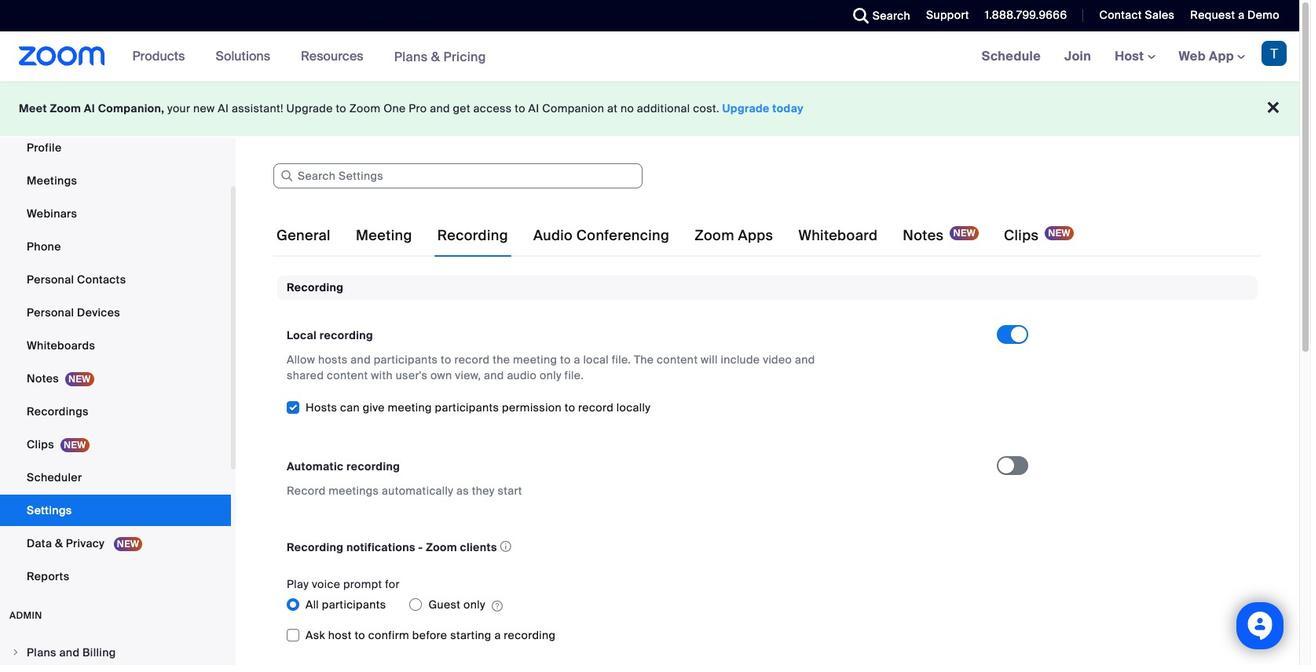 Task type: describe. For each thing, give the bounding box(es) containing it.
zoom apps
[[695, 226, 774, 245]]

zoom logo image
[[19, 46, 105, 66]]

record meetings automatically as they start
[[287, 484, 523, 499]]

1.888.799.9666
[[985, 8, 1068, 22]]

settings link
[[0, 495, 231, 527]]

reports link
[[0, 561, 231, 593]]

automatically
[[382, 484, 454, 499]]

recording for hosts
[[320, 329, 373, 343]]

products button
[[133, 31, 192, 82]]

schedule link
[[970, 31, 1053, 82]]

clips inside the personal menu menu
[[27, 438, 54, 452]]

request
[[1191, 8, 1236, 22]]

before
[[413, 629, 448, 643]]

only inside allow hosts and participants to record the meeting to a local file. the content will include video and shared content with user's own view, and audio only file.
[[540, 369, 562, 383]]

1 vertical spatial file.
[[565, 369, 584, 383]]

personal for personal contacts
[[27, 273, 74, 287]]

schedule
[[982, 48, 1041, 64]]

products
[[133, 48, 185, 64]]

audio
[[507, 369, 537, 383]]

resources button
[[301, 31, 371, 82]]

-
[[418, 541, 423, 555]]

2 vertical spatial recording
[[504, 629, 556, 643]]

contacts
[[77, 273, 126, 287]]

meeting inside allow hosts and participants to record the meeting to a local file. the content will include video and shared content with user's own view, and audio only file.
[[513, 353, 558, 367]]

for
[[385, 578, 400, 592]]

hosts
[[306, 401, 337, 415]]

local recording
[[287, 329, 373, 343]]

profile link
[[0, 132, 231, 163]]

meetings
[[329, 484, 379, 499]]

at
[[608, 101, 618, 116]]

devices
[[77, 306, 120, 320]]

demo
[[1248, 8, 1280, 22]]

2 upgrade from the left
[[723, 101, 770, 116]]

can
[[340, 401, 360, 415]]

permission
[[502, 401, 562, 415]]

data & privacy link
[[0, 528, 231, 560]]

0 horizontal spatial meeting
[[388, 401, 432, 415]]

billing
[[83, 646, 116, 660]]

app
[[1210, 48, 1235, 64]]

1 upgrade from the left
[[287, 101, 333, 116]]

ask
[[306, 629, 325, 643]]

plans for plans & pricing
[[394, 48, 428, 65]]

3 ai from the left
[[529, 101, 540, 116]]

and down the
[[484, 369, 504, 383]]

all participants
[[306, 598, 386, 613]]

scheduler
[[27, 471, 82, 485]]

whiteboard
[[799, 226, 878, 245]]

admin
[[9, 610, 42, 623]]

your
[[167, 101, 190, 116]]

confirm
[[368, 629, 410, 643]]

today
[[773, 101, 804, 116]]

1 vertical spatial participants
[[435, 401, 499, 415]]

notes link
[[0, 363, 231, 395]]

meetings navigation
[[970, 31, 1300, 83]]

meetings
[[27, 174, 77, 188]]

automatic
[[287, 460, 344, 474]]

zoom inside tabs of my account settings page tab list
[[695, 226, 735, 245]]

1 vertical spatial recording
[[287, 281, 344, 295]]

allow
[[287, 353, 315, 367]]

companion,
[[98, 101, 165, 116]]

recordings link
[[0, 396, 231, 428]]

locally
[[617, 401, 651, 415]]

webinars
[[27, 207, 77, 221]]

and inside meet zoom ai companion, footer
[[430, 101, 450, 116]]

web app
[[1179, 48, 1235, 64]]

pricing
[[444, 48, 486, 65]]

clips link
[[0, 429, 231, 461]]

only inside play voice prompt for option group
[[464, 598, 486, 613]]

0 horizontal spatial a
[[495, 629, 501, 643]]

play voice prompt for option group
[[287, 593, 997, 618]]

settings
[[27, 504, 72, 518]]

apps
[[738, 226, 774, 245]]

view,
[[455, 369, 481, 383]]

video
[[763, 353, 793, 367]]

zoom right meet at the top left of the page
[[50, 101, 81, 116]]

search
[[873, 9, 911, 23]]

to right 'host'
[[355, 629, 365, 643]]

additional
[[637, 101, 691, 116]]

the
[[634, 353, 654, 367]]

and right hosts
[[351, 353, 371, 367]]

1 ai from the left
[[84, 101, 95, 116]]

meet
[[19, 101, 47, 116]]

recording element
[[277, 276, 1258, 666]]

user's
[[396, 369, 428, 383]]

participants inside allow hosts and participants to record the meeting to a local file. the content will include video and shared content with user's own view, and audio only file.
[[374, 353, 438, 367]]

solutions
[[216, 48, 270, 64]]

all
[[306, 598, 319, 613]]

get
[[453, 101, 471, 116]]

plans and billing menu item
[[0, 638, 231, 666]]

profile picture image
[[1262, 41, 1287, 66]]

contact sales
[[1100, 8, 1175, 22]]

2 ai from the left
[[218, 101, 229, 116]]

personal menu menu
[[0, 99, 231, 594]]

1 horizontal spatial content
[[657, 353, 698, 367]]

shared
[[287, 369, 324, 383]]

record
[[287, 484, 326, 499]]

reports
[[27, 570, 69, 584]]



Task type: locate. For each thing, give the bounding box(es) containing it.
a
[[1239, 8, 1245, 22], [574, 353, 581, 367], [495, 629, 501, 643]]

1 horizontal spatial upgrade
[[723, 101, 770, 116]]

request a demo
[[1191, 8, 1280, 22]]

search button
[[842, 0, 915, 31]]

0 vertical spatial personal
[[27, 273, 74, 287]]

1 vertical spatial &
[[55, 537, 63, 551]]

personal up whiteboards
[[27, 306, 74, 320]]

ai right new
[[218, 101, 229, 116]]

plans and billing
[[27, 646, 116, 660]]

host button
[[1115, 48, 1156, 64]]

0 horizontal spatial &
[[55, 537, 63, 551]]

0 horizontal spatial upgrade
[[287, 101, 333, 116]]

1 horizontal spatial a
[[574, 353, 581, 367]]

2 personal from the top
[[27, 306, 74, 320]]

1 horizontal spatial clips
[[1005, 226, 1039, 245]]

ask host to confirm before starting a recording
[[306, 629, 556, 643]]

participants down view,
[[435, 401, 499, 415]]

& right the data
[[55, 537, 63, 551]]

0 horizontal spatial record
[[455, 353, 490, 367]]

0 vertical spatial recording
[[438, 226, 508, 245]]

1 vertical spatial notes
[[27, 372, 59, 386]]

own
[[431, 369, 452, 383]]

personal for personal devices
[[27, 306, 74, 320]]

zoom left one at the left top of page
[[350, 101, 381, 116]]

play voice prompt for
[[287, 578, 400, 592]]

zoom inside application
[[426, 541, 457, 555]]

upgrade today link
[[723, 101, 804, 116]]

record inside allow hosts and participants to record the meeting to a local file. the content will include video and shared content with user's own view, and audio only file.
[[455, 353, 490, 367]]

right image
[[11, 648, 20, 658]]

1 vertical spatial record
[[579, 401, 614, 415]]

ai left the companion,
[[84, 101, 95, 116]]

recording for meetings
[[347, 460, 400, 474]]

0 vertical spatial notes
[[903, 226, 944, 245]]

& for privacy
[[55, 537, 63, 551]]

recording right starting
[[504, 629, 556, 643]]

no
[[621, 101, 634, 116]]

& inside product information 'navigation'
[[431, 48, 440, 65]]

plans inside menu item
[[27, 646, 56, 660]]

content down hosts
[[327, 369, 368, 383]]

a left local
[[574, 353, 581, 367]]

to up own
[[441, 353, 452, 367]]

hosts
[[318, 353, 348, 367]]

resources
[[301, 48, 364, 64]]

with
[[371, 369, 393, 383]]

host
[[328, 629, 352, 643]]

data & privacy
[[27, 537, 107, 551]]

1 horizontal spatial record
[[579, 401, 614, 415]]

as
[[457, 484, 469, 499]]

learn more about guest only image
[[492, 600, 503, 614]]

phone
[[27, 240, 61, 254]]

meeting up audio
[[513, 353, 558, 367]]

ai left 'companion'
[[529, 101, 540, 116]]

whiteboards link
[[0, 330, 231, 362]]

2 horizontal spatial a
[[1239, 8, 1245, 22]]

1 vertical spatial a
[[574, 353, 581, 367]]

new
[[193, 101, 215, 116]]

web
[[1179, 48, 1206, 64]]

0 vertical spatial recording
[[320, 329, 373, 343]]

1 vertical spatial personal
[[27, 306, 74, 320]]

& for pricing
[[431, 48, 440, 65]]

zoom right -
[[426, 541, 457, 555]]

meet zoom ai companion, footer
[[0, 82, 1300, 136]]

notes inside tabs of my account settings page tab list
[[903, 226, 944, 245]]

support
[[927, 8, 970, 22]]

recording inside application
[[287, 541, 344, 555]]

zoom left 'apps'
[[695, 226, 735, 245]]

2 horizontal spatial ai
[[529, 101, 540, 116]]

file.
[[612, 353, 631, 367], [565, 369, 584, 383]]

personal devices link
[[0, 297, 231, 329]]

join link
[[1053, 31, 1104, 82]]

participants up user's
[[374, 353, 438, 367]]

banner containing products
[[0, 31, 1300, 83]]

web app button
[[1179, 48, 1246, 64]]

record up view,
[[455, 353, 490, 367]]

& inside the data & privacy link
[[55, 537, 63, 551]]

0 vertical spatial participants
[[374, 353, 438, 367]]

profile
[[27, 141, 62, 155]]

webinars link
[[0, 198, 231, 230]]

0 vertical spatial a
[[1239, 8, 1245, 22]]

prompt
[[343, 578, 382, 592]]

info outline image
[[500, 537, 512, 558]]

plans inside product information 'navigation'
[[394, 48, 428, 65]]

upgrade right cost.
[[723, 101, 770, 116]]

0 vertical spatial &
[[431, 48, 440, 65]]

only right audio
[[540, 369, 562, 383]]

recording inside tabs of my account settings page tab list
[[438, 226, 508, 245]]

1.888.799.9666 button
[[974, 0, 1072, 31], [985, 8, 1068, 22]]

1 horizontal spatial ai
[[218, 101, 229, 116]]

recording notifications - zoom clients application
[[287, 537, 983, 558]]

to
[[336, 101, 347, 116], [515, 101, 526, 116], [441, 353, 452, 367], [560, 353, 571, 367], [565, 401, 576, 415], [355, 629, 365, 643]]

file. left the
[[612, 353, 631, 367]]

recording down search settings "text box"
[[438, 226, 508, 245]]

plans
[[394, 48, 428, 65], [27, 646, 56, 660]]

notes inside the personal menu menu
[[27, 372, 59, 386]]

1 horizontal spatial only
[[540, 369, 562, 383]]

0 horizontal spatial notes
[[27, 372, 59, 386]]

notifications
[[347, 541, 416, 555]]

0 vertical spatial meeting
[[513, 353, 558, 367]]

play
[[287, 578, 309, 592]]

and left billing
[[59, 646, 80, 660]]

assistant!
[[232, 101, 284, 116]]

recording up hosts
[[320, 329, 373, 343]]

Search Settings text field
[[274, 163, 643, 189]]

0 vertical spatial content
[[657, 353, 698, 367]]

plans for plans and billing
[[27, 646, 56, 660]]

a inside allow hosts and participants to record the meeting to a local file. the content will include video and shared content with user's own view, and audio only file.
[[574, 353, 581, 367]]

1 horizontal spatial plans
[[394, 48, 428, 65]]

0 horizontal spatial ai
[[84, 101, 95, 116]]

the
[[493, 353, 510, 367]]

conferencing
[[577, 226, 670, 245]]

0 vertical spatial file.
[[612, 353, 631, 367]]

sales
[[1146, 8, 1175, 22]]

0 vertical spatial only
[[540, 369, 562, 383]]

data
[[27, 537, 52, 551]]

1 horizontal spatial meeting
[[513, 353, 558, 367]]

1 vertical spatial clips
[[27, 438, 54, 452]]

start
[[498, 484, 523, 499]]

and right video
[[795, 353, 816, 367]]

whiteboards
[[27, 339, 95, 353]]

participants down prompt
[[322, 598, 386, 613]]

only
[[540, 369, 562, 383], [464, 598, 486, 613]]

guest only
[[429, 598, 486, 613]]

2 vertical spatial participants
[[322, 598, 386, 613]]

tabs of my account settings page tab list
[[274, 214, 1078, 258]]

upgrade
[[287, 101, 333, 116], [723, 101, 770, 116]]

solutions button
[[216, 31, 278, 82]]

record left locally
[[579, 401, 614, 415]]

0 horizontal spatial only
[[464, 598, 486, 613]]

companion
[[543, 101, 605, 116]]

access
[[474, 101, 512, 116]]

banner
[[0, 31, 1300, 83]]

recording up voice
[[287, 541, 344, 555]]

1 vertical spatial content
[[327, 369, 368, 383]]

and inside menu item
[[59, 646, 80, 660]]

1 vertical spatial plans
[[27, 646, 56, 660]]

2 vertical spatial a
[[495, 629, 501, 643]]

starting
[[450, 629, 492, 643]]

content left will
[[657, 353, 698, 367]]

and
[[430, 101, 450, 116], [351, 353, 371, 367], [795, 353, 816, 367], [484, 369, 504, 383], [59, 646, 80, 660]]

& left pricing
[[431, 48, 440, 65]]

0 horizontal spatial content
[[327, 369, 368, 383]]

meet zoom ai companion, your new ai assistant! upgrade to zoom one pro and get access to ai companion at no additional cost. upgrade today
[[19, 101, 804, 116]]

phone link
[[0, 231, 231, 263]]

meeting
[[356, 226, 412, 245]]

personal contacts
[[27, 273, 126, 287]]

a left the demo
[[1239, 8, 1245, 22]]

2 vertical spatial recording
[[287, 541, 344, 555]]

file. down local
[[565, 369, 584, 383]]

plans right right image
[[27, 646, 56, 660]]

local
[[584, 353, 609, 367]]

only left learn more about guest only icon
[[464, 598, 486, 613]]

cost.
[[693, 101, 720, 116]]

meeting
[[513, 353, 558, 367], [388, 401, 432, 415]]

1 horizontal spatial &
[[431, 48, 440, 65]]

1 vertical spatial only
[[464, 598, 486, 613]]

1 personal from the top
[[27, 273, 74, 287]]

meeting down user's
[[388, 401, 432, 415]]

personal devices
[[27, 306, 120, 320]]

recording
[[438, 226, 508, 245], [287, 281, 344, 295], [287, 541, 344, 555]]

clips inside tabs of my account settings page tab list
[[1005, 226, 1039, 245]]

plans up meet zoom ai companion, your new ai assistant! upgrade to zoom one pro and get access to ai companion at no additional cost. upgrade today
[[394, 48, 428, 65]]

clients
[[460, 541, 497, 555]]

to right permission
[[565, 401, 576, 415]]

product information navigation
[[121, 31, 498, 83]]

to left local
[[560, 353, 571, 367]]

personal down phone
[[27, 273, 74, 287]]

0 vertical spatial record
[[455, 353, 490, 367]]

to right access
[[515, 101, 526, 116]]

recording
[[320, 329, 373, 343], [347, 460, 400, 474], [504, 629, 556, 643]]

a right starting
[[495, 629, 501, 643]]

request a demo link
[[1179, 0, 1300, 31], [1191, 8, 1280, 22]]

1 vertical spatial meeting
[[388, 401, 432, 415]]

ai
[[84, 101, 95, 116], [218, 101, 229, 116], [529, 101, 540, 116]]

participants inside play voice prompt for option group
[[322, 598, 386, 613]]

one
[[384, 101, 406, 116]]

0 horizontal spatial file.
[[565, 369, 584, 383]]

local
[[287, 329, 317, 343]]

plans & pricing link
[[394, 48, 486, 65], [394, 48, 486, 65]]

1 horizontal spatial notes
[[903, 226, 944, 245]]

0 vertical spatial plans
[[394, 48, 428, 65]]

1 horizontal spatial file.
[[612, 353, 631, 367]]

recording up meetings
[[347, 460, 400, 474]]

contact sales link
[[1088, 0, 1179, 31], [1100, 8, 1175, 22]]

allow hosts and participants to record the meeting to a local file. the content will include video and shared content with user's own view, and audio only file.
[[287, 353, 816, 383]]

recording up local
[[287, 281, 344, 295]]

to down resources dropdown button on the top left of the page
[[336, 101, 347, 116]]

and left the get
[[430, 101, 450, 116]]

pro
[[409, 101, 427, 116]]

0 vertical spatial clips
[[1005, 226, 1039, 245]]

personal contacts link
[[0, 264, 231, 296]]

audio conferencing
[[534, 226, 670, 245]]

hosts can give meeting participants permission to record locally
[[306, 401, 651, 415]]

0 horizontal spatial clips
[[27, 438, 54, 452]]

upgrade down product information 'navigation'
[[287, 101, 333, 116]]

general
[[277, 226, 331, 245]]

1 vertical spatial recording
[[347, 460, 400, 474]]

automatic recording
[[287, 460, 400, 474]]

0 horizontal spatial plans
[[27, 646, 56, 660]]

recording notifications - zoom clients
[[287, 541, 497, 555]]



Task type: vqa. For each thing, say whether or not it's contained in the screenshot.
1st window new Icon from left
no



